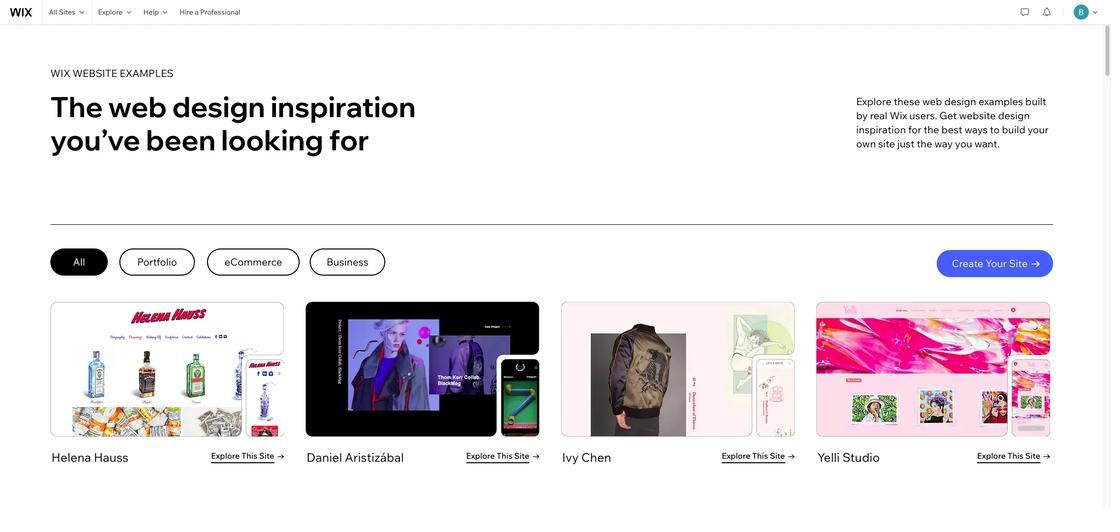 Task type: locate. For each thing, give the bounding box(es) containing it.
hire
[[180, 8, 193, 17]]

professional
[[200, 8, 240, 17]]



Task type: vqa. For each thing, say whether or not it's contained in the screenshot.
All Sites
yes



Task type: describe. For each thing, give the bounding box(es) containing it.
all sites
[[49, 8, 75, 17]]

explore
[[98, 8, 123, 17]]

help
[[143, 8, 159, 17]]

hire a professional link
[[174, 0, 246, 24]]

a
[[195, 8, 199, 17]]

hire a professional
[[180, 8, 240, 17]]

sites
[[59, 8, 75, 17]]

all
[[49, 8, 57, 17]]

help button
[[137, 0, 174, 24]]



